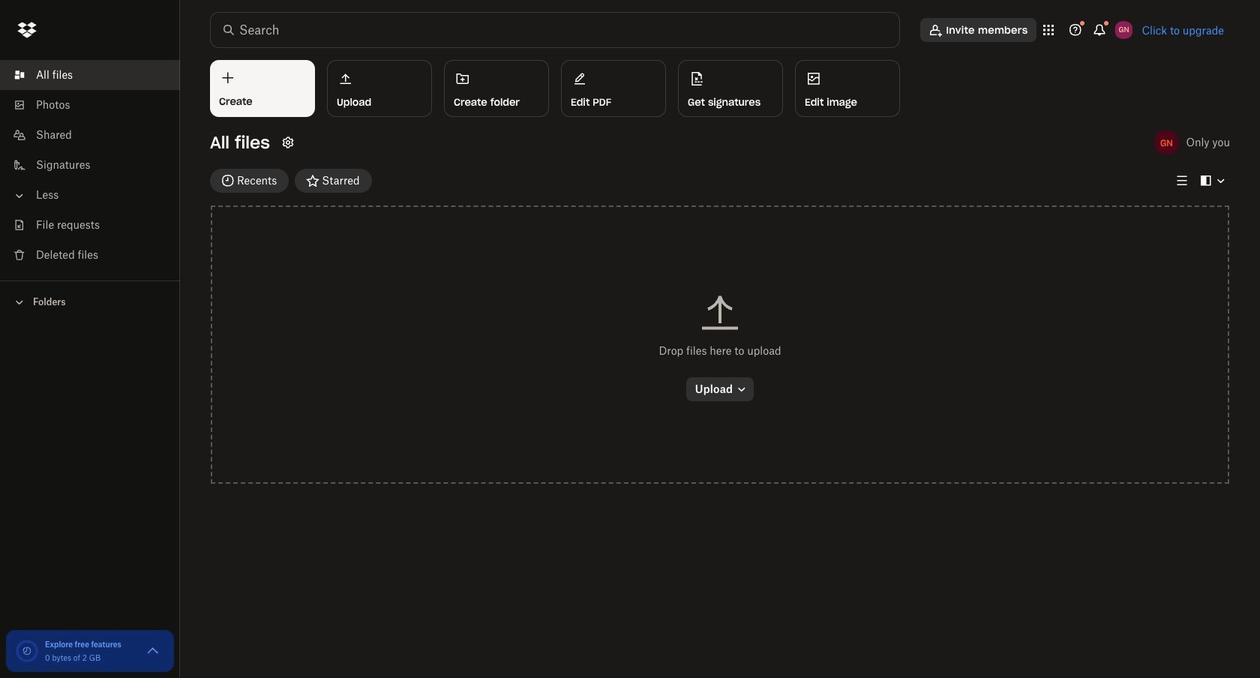 Task type: describe. For each thing, give the bounding box(es) containing it.
Search in folder "Dropbox" text field
[[239, 21, 869, 39]]

folder settings image
[[279, 134, 297, 152]]



Task type: locate. For each thing, give the bounding box(es) containing it.
quota usage image
[[15, 639, 39, 664]]

less image
[[12, 188, 27, 203]]

dropbox image
[[12, 15, 42, 45]]

quota usage progress bar
[[15, 639, 39, 664]]

list item
[[0, 60, 180, 90]]

list
[[0, 51, 180, 281]]



Task type: vqa. For each thing, say whether or not it's contained in the screenshot.
Less icon
yes



